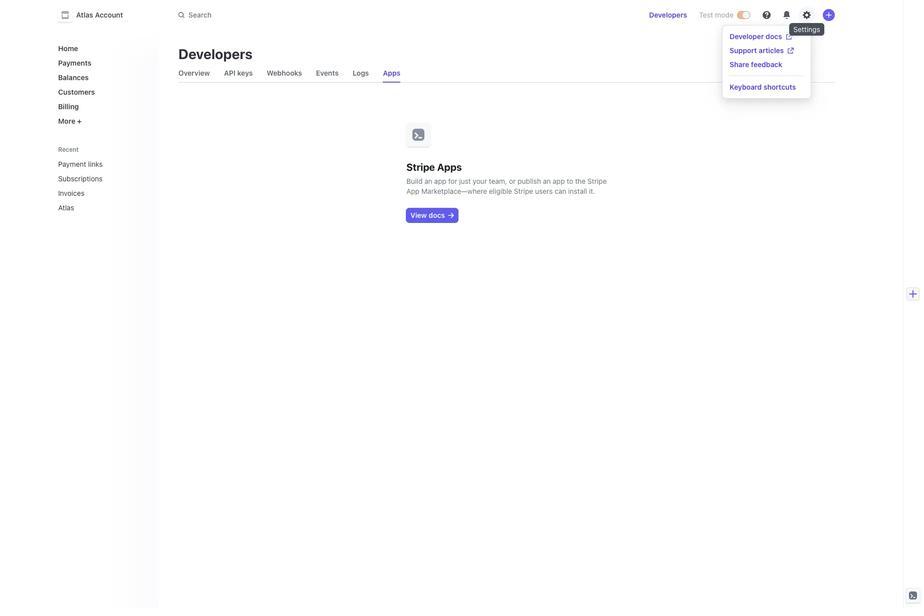 Task type: locate. For each thing, give the bounding box(es) containing it.
atlas account button
[[58, 8, 133, 22]]

atlas inside atlas account button
[[76, 11, 93, 19]]

articles
[[759, 46, 784, 55]]

tab list
[[174, 64, 835, 83]]

marketplace—where
[[422, 187, 487, 196]]

account
[[95, 11, 123, 19]]

stripe
[[407, 161, 435, 173], [588, 177, 607, 186], [514, 187, 534, 196]]

0 horizontal spatial stripe
[[407, 161, 435, 173]]

stripe up build
[[407, 161, 435, 173]]

events
[[316, 69, 339, 77]]

home link
[[54, 40, 150, 57]]

overview
[[179, 69, 210, 77]]

an right build
[[425, 177, 433, 186]]

recent element
[[48, 156, 158, 216]]

help image
[[763, 11, 771, 19]]

payment links
[[58, 160, 103, 168]]

1 horizontal spatial app
[[553, 177, 565, 186]]

atlas link
[[54, 200, 136, 216]]

docs for view docs
[[429, 211, 445, 220]]

developer
[[730, 32, 764, 41]]

1 horizontal spatial an
[[543, 177, 551, 186]]

support articles
[[730, 46, 784, 55]]

tab list containing overview
[[174, 64, 835, 83]]

test
[[700, 11, 714, 19]]

more
[[58, 117, 75, 125]]

+
[[77, 117, 82, 125]]

app left the "for"
[[434, 177, 447, 186]]

apps link
[[379, 66, 405, 80]]

0 horizontal spatial developers
[[179, 46, 253, 62]]

build
[[407, 177, 423, 186]]

2 vertical spatial stripe
[[514, 187, 534, 196]]

balances link
[[54, 69, 150, 86]]

apps up the "for"
[[437, 161, 462, 173]]

help menu
[[723, 26, 811, 98]]

to
[[567, 177, 574, 186]]

1 horizontal spatial atlas
[[76, 11, 93, 19]]

stripe down 'publish'
[[514, 187, 534, 196]]

1 vertical spatial docs
[[429, 211, 445, 220]]

docs inside developer docs link
[[766, 32, 783, 41]]

atlas inside atlas link
[[58, 204, 74, 212]]

payment
[[58, 160, 86, 168]]

more +
[[58, 117, 82, 125]]

0 horizontal spatial docs
[[429, 211, 445, 220]]

core navigation links element
[[54, 40, 150, 129]]

publish
[[518, 177, 541, 186]]

docs right view
[[429, 211, 445, 220]]

developers left test on the top
[[649, 11, 687, 19]]

api keys
[[224, 69, 253, 77]]

view docs link
[[407, 209, 458, 223]]

developers up api
[[179, 46, 253, 62]]

docs
[[766, 32, 783, 41], [429, 211, 445, 220]]

0 horizontal spatial apps
[[383, 69, 401, 77]]

for
[[449, 177, 458, 186]]

1 app from the left
[[434, 177, 447, 186]]

install
[[569, 187, 587, 196]]

1 vertical spatial apps
[[437, 161, 462, 173]]

docs up articles
[[766, 32, 783, 41]]

payment links link
[[54, 156, 136, 172]]

2 horizontal spatial stripe
[[588, 177, 607, 186]]

1 horizontal spatial stripe
[[514, 187, 534, 196]]

apps right logs
[[383, 69, 401, 77]]

an
[[425, 177, 433, 186], [543, 177, 551, 186]]

0 horizontal spatial app
[[434, 177, 447, 186]]

recent
[[58, 146, 79, 153]]

1 vertical spatial stripe
[[588, 177, 607, 186]]

app up can
[[553, 177, 565, 186]]

can
[[555, 187, 567, 196]]

customers
[[58, 88, 95, 96]]

home
[[58, 44, 78, 53]]

stripe up it.
[[588, 177, 607, 186]]

1 vertical spatial atlas
[[58, 204, 74, 212]]

0 horizontal spatial an
[[425, 177, 433, 186]]

atlas
[[76, 11, 93, 19], [58, 204, 74, 212]]

share feedback
[[730, 60, 783, 69]]

customers link
[[54, 84, 150, 100]]

Search text field
[[172, 6, 455, 24]]

0 vertical spatial apps
[[383, 69, 401, 77]]

events link
[[312, 66, 343, 80]]

recent navigation links element
[[48, 145, 158, 216]]

0 horizontal spatial atlas
[[58, 204, 74, 212]]

support articles link
[[730, 46, 794, 56]]

subscriptions
[[58, 174, 103, 183]]

0 vertical spatial docs
[[766, 32, 783, 41]]

support
[[730, 46, 757, 55]]

0 vertical spatial atlas
[[76, 11, 93, 19]]

developers
[[649, 11, 687, 19], [179, 46, 253, 62]]

1 horizontal spatial developers
[[649, 11, 687, 19]]

app
[[434, 177, 447, 186], [553, 177, 565, 186]]

shortcuts
[[764, 83, 796, 91]]

eligible
[[489, 187, 512, 196]]

atlas left "account"
[[76, 11, 93, 19]]

apps
[[383, 69, 401, 77], [437, 161, 462, 173]]

payments link
[[54, 55, 150, 71]]

1 horizontal spatial docs
[[766, 32, 783, 41]]

search
[[189, 11, 212, 19]]

an up users on the top right of page
[[543, 177, 551, 186]]

balances
[[58, 73, 89, 82]]

the
[[576, 177, 586, 186]]

view docs
[[411, 211, 445, 220]]

atlas down invoices
[[58, 204, 74, 212]]

1 horizontal spatial apps
[[437, 161, 462, 173]]

0 vertical spatial developers
[[649, 11, 687, 19]]

mode
[[715, 11, 734, 19]]

your
[[473, 177, 487, 186]]

docs inside view docs link
[[429, 211, 445, 220]]



Task type: describe. For each thing, give the bounding box(es) containing it.
1 vertical spatial developers
[[179, 46, 253, 62]]

invoices link
[[54, 185, 136, 202]]

stripe apps build an app for just your team, or publish an app to the stripe app marketplace—where eligible stripe users can install it.
[[407, 161, 607, 196]]

developer docs
[[730, 32, 783, 41]]

api
[[224, 69, 236, 77]]

webhooks
[[267, 69, 302, 77]]

docs for developer docs
[[766, 32, 783, 41]]

0 vertical spatial stripe
[[407, 161, 435, 173]]

feedback
[[751, 60, 783, 69]]

payments
[[58, 59, 91, 67]]

team,
[[489, 177, 507, 186]]

developer docs link
[[730, 32, 793, 42]]

2 an from the left
[[543, 177, 551, 186]]

test mode
[[700, 11, 734, 19]]

logs
[[353, 69, 369, 77]]

1 an from the left
[[425, 177, 433, 186]]

logs link
[[349, 66, 373, 80]]

billing
[[58, 102, 79, 111]]

view
[[411, 211, 427, 220]]

api keys link
[[220, 66, 257, 80]]

or
[[509, 177, 516, 186]]

invoices
[[58, 189, 85, 198]]

settings tooltip
[[790, 23, 825, 36]]

keys
[[237, 69, 253, 77]]

atlas for atlas
[[58, 204, 74, 212]]

developers inside developers link
[[649, 11, 687, 19]]

atlas for atlas account
[[76, 11, 93, 19]]

billing link
[[54, 98, 150, 115]]

subscriptions link
[[54, 170, 136, 187]]

it.
[[589, 187, 596, 196]]

keyboard shortcuts
[[730, 83, 796, 91]]

keyboard
[[730, 83, 762, 91]]

just
[[459, 177, 471, 186]]

overview link
[[174, 66, 214, 80]]

apps inside tab list
[[383, 69, 401, 77]]

users
[[535, 187, 553, 196]]

developers link
[[645, 7, 691, 23]]

settings
[[794, 25, 821, 33]]

links
[[88, 160, 103, 168]]

share
[[730, 60, 750, 69]]

2 app from the left
[[553, 177, 565, 186]]

settings image
[[803, 11, 811, 19]]

atlas account
[[76, 11, 123, 19]]

Search search field
[[172, 6, 455, 24]]

app
[[407, 187, 420, 196]]

webhooks link
[[263, 66, 306, 80]]

apps inside stripe apps build an app for just your team, or publish an app to the stripe app marketplace—where eligible stripe users can install it.
[[437, 161, 462, 173]]



Task type: vqa. For each thing, say whether or not it's contained in the screenshot.
1st LINK from left
no



